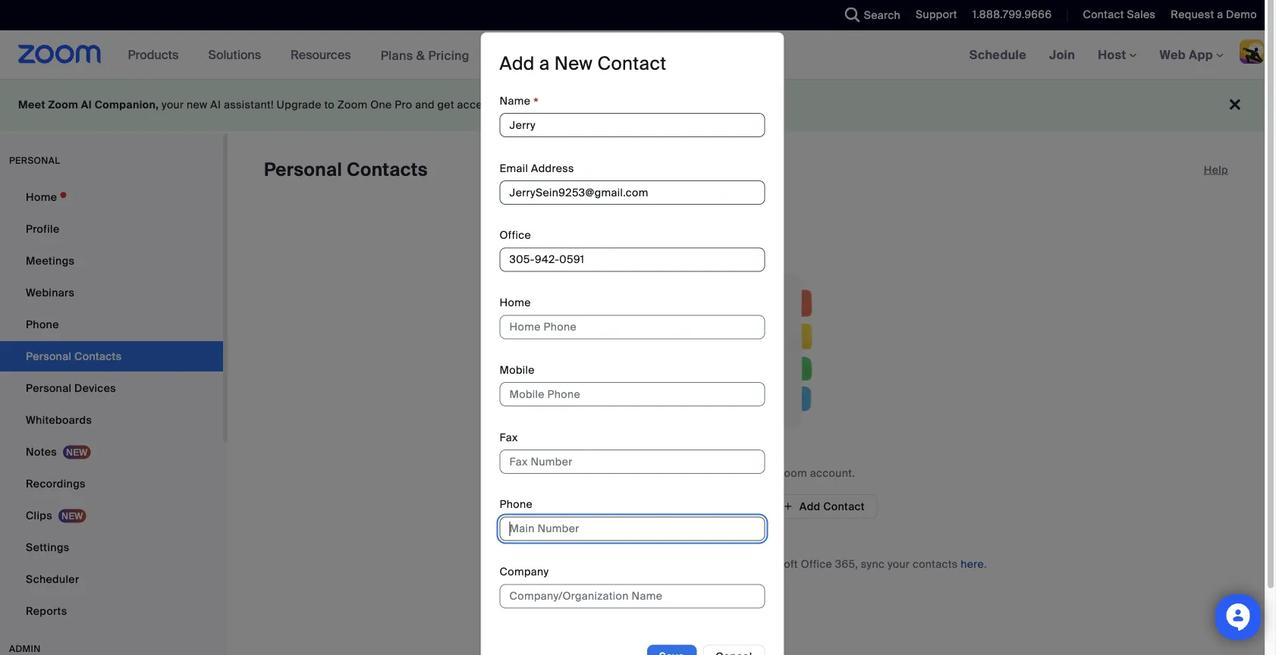 Task type: locate. For each thing, give the bounding box(es) containing it.
your right added
[[752, 466, 774, 480]]

0 vertical spatial add
[[500, 52, 535, 76]]

for google calendar, microsoft exchange, and microsoft office 365, sync your contacts here .
[[505, 557, 987, 571]]

0 horizontal spatial phone
[[26, 318, 59, 332]]

request a demo link
[[1160, 0, 1276, 30], [1171, 8, 1257, 22]]

contact inside 'link'
[[1083, 8, 1124, 22]]

upgrade right the cost.
[[698, 98, 743, 112]]

1 horizontal spatial a
[[1217, 8, 1223, 22]]

ai left '*'
[[510, 98, 521, 112]]

to
[[324, 98, 335, 112], [497, 98, 507, 112], [739, 466, 749, 480]]

home up mobile
[[500, 296, 531, 310]]

1 vertical spatial a
[[539, 52, 550, 76]]

2 horizontal spatial zoom
[[777, 466, 807, 480]]

office left '365,'
[[801, 557, 832, 571]]

add inside button
[[800, 500, 821, 514]]

add
[[500, 52, 535, 76], [800, 500, 821, 514]]

0 horizontal spatial ai
[[81, 98, 92, 112]]

add up name
[[500, 52, 535, 76]]

0 vertical spatial contact
[[1083, 8, 1124, 22]]

banner
[[0, 30, 1276, 80]]

1 horizontal spatial phone
[[500, 498, 533, 512]]

1 vertical spatial your
[[752, 466, 774, 480]]

1 horizontal spatial ai
[[210, 98, 221, 112]]

settings
[[26, 541, 69, 555]]

contact sales link
[[1072, 0, 1160, 30], [1083, 8, 1156, 22]]

devices
[[74, 381, 116, 395]]

0 vertical spatial office
[[500, 229, 531, 243]]

add for add contact
[[800, 500, 821, 514]]

0 horizontal spatial contact
[[597, 52, 666, 76]]

file
[[733, 500, 752, 514]]

0 horizontal spatial a
[[539, 52, 550, 76]]

0 vertical spatial your
[[162, 98, 184, 112]]

2 ai from the left
[[210, 98, 221, 112]]

contacts right no
[[655, 466, 700, 480]]

1 horizontal spatial contact
[[823, 500, 865, 514]]

a inside dialog
[[539, 52, 550, 76]]

2 microsoft from the left
[[749, 557, 798, 571]]

microsoft up company text box
[[618, 557, 667, 571]]

ai right new
[[210, 98, 221, 112]]

1 vertical spatial contact
[[597, 52, 666, 76]]

First and Last Name text field
[[500, 114, 765, 138]]

and left get
[[415, 98, 435, 112]]

Mobile text field
[[500, 383, 765, 407]]

home up profile
[[26, 190, 57, 204]]

plans & pricing link
[[381, 47, 470, 63], [381, 47, 470, 63]]

banner containing schedule
[[0, 30, 1276, 80]]

contacts
[[655, 466, 700, 480], [913, 557, 958, 571]]

1 vertical spatial contacts
[[913, 557, 958, 571]]

0 horizontal spatial upgrade
[[277, 98, 321, 112]]

your right sync
[[888, 557, 910, 571]]

2 horizontal spatial contact
[[1083, 8, 1124, 22]]

microsoft
[[618, 557, 667, 571], [749, 557, 798, 571]]

profile
[[26, 222, 60, 236]]

contact sales link up join on the right of the page
[[1072, 0, 1160, 30]]

1 horizontal spatial add
[[800, 500, 821, 514]]

1 upgrade from the left
[[277, 98, 321, 112]]

0 horizontal spatial microsoft
[[618, 557, 667, 571]]

0 vertical spatial phone
[[26, 318, 59, 332]]

ai
[[81, 98, 92, 112], [210, 98, 221, 112], [510, 98, 521, 112]]

notes link
[[0, 437, 223, 467]]

schedule
[[969, 47, 1027, 63]]

your for to
[[752, 466, 774, 480]]

your
[[162, 98, 184, 112], [752, 466, 774, 480], [888, 557, 910, 571]]

1 vertical spatial phone
[[500, 498, 533, 512]]

a left demo
[[1217, 8, 1223, 22]]

whiteboards
[[26, 413, 92, 427]]

Phone text field
[[500, 518, 765, 542]]

a
[[1217, 8, 1223, 22], [539, 52, 550, 76]]

0 horizontal spatial personal
[[26, 381, 72, 395]]

phone inside add a new contact dialog
[[500, 498, 533, 512]]

1 horizontal spatial office
[[801, 557, 832, 571]]

0 horizontal spatial office
[[500, 229, 531, 243]]

your left new
[[162, 98, 184, 112]]

personal devices link
[[0, 373, 223, 404]]

mobile
[[500, 364, 535, 378]]

2 vertical spatial your
[[888, 557, 910, 571]]

for
[[505, 557, 522, 571]]

ai left companion,
[[81, 98, 92, 112]]

1 horizontal spatial personal
[[264, 158, 342, 182]]

clips
[[26, 509, 52, 523]]

0 horizontal spatial add
[[500, 52, 535, 76]]

contacts left here
[[913, 557, 958, 571]]

to right access
[[497, 98, 507, 112]]

1 horizontal spatial upgrade
[[698, 98, 743, 112]]

1 horizontal spatial microsoft
[[749, 557, 798, 571]]

notes
[[26, 445, 57, 459]]

and right exchange, on the bottom of the page
[[726, 557, 746, 571]]

join link
[[1038, 30, 1087, 79]]

here
[[961, 557, 984, 571]]

1 horizontal spatial your
[[752, 466, 774, 480]]

1.888.799.9666 button
[[961, 0, 1056, 30], [973, 8, 1052, 22]]

new
[[187, 98, 208, 112]]

to right added
[[739, 466, 749, 480]]

0 horizontal spatial your
[[162, 98, 184, 112]]

1 vertical spatial office
[[801, 557, 832, 571]]

microsoft down add icon
[[749, 557, 798, 571]]

personal devices
[[26, 381, 116, 395]]

Home text field
[[500, 316, 765, 340]]

1 vertical spatial home
[[500, 296, 531, 310]]

google
[[525, 557, 563, 571]]

zoom left one
[[337, 98, 368, 112]]

contact down account.
[[823, 500, 865, 514]]

2 horizontal spatial ai
[[510, 98, 521, 112]]

add inside dialog
[[500, 52, 535, 76]]

upgrade down product information navigation
[[277, 98, 321, 112]]

support link
[[904, 0, 961, 30], [916, 8, 957, 22]]

reports link
[[0, 596, 223, 627]]

add right add icon
[[800, 500, 821, 514]]

contact left sales
[[1083, 8, 1124, 22]]

phone down webinars on the left of the page
[[26, 318, 59, 332]]

support
[[916, 8, 957, 22]]

1 ai from the left
[[81, 98, 92, 112]]

1.888.799.9666
[[973, 8, 1052, 22]]

zoom logo image
[[18, 45, 101, 64]]

1 vertical spatial and
[[726, 557, 746, 571]]

recordings link
[[0, 469, 223, 499]]

2 horizontal spatial your
[[888, 557, 910, 571]]

new
[[554, 52, 593, 76]]

meet zoom ai companion, footer
[[0, 79, 1265, 131]]

to left one
[[324, 98, 335, 112]]

0 horizontal spatial home
[[26, 190, 57, 204]]

companion
[[524, 98, 584, 112]]

office down email on the left of page
[[500, 229, 531, 243]]

admin
[[9, 643, 41, 655]]

home inside the personal menu menu
[[26, 190, 57, 204]]

added
[[703, 466, 736, 480]]

and inside meet zoom ai companion, footer
[[415, 98, 435, 112]]

your inside meet zoom ai companion, footer
[[162, 98, 184, 112]]

settings link
[[0, 533, 223, 563]]

1 horizontal spatial and
[[726, 557, 746, 571]]

0 vertical spatial contacts
[[655, 466, 700, 480]]

1 horizontal spatial home
[[500, 296, 531, 310]]

calendar,
[[566, 557, 615, 571]]

add a new contact
[[500, 52, 666, 76]]

1 horizontal spatial contacts
[[913, 557, 958, 571]]

2 vertical spatial contact
[[823, 500, 865, 514]]

personal inside menu
[[26, 381, 72, 395]]

0 vertical spatial and
[[415, 98, 435, 112]]

sales
[[1127, 8, 1156, 22]]

a left the new
[[539, 52, 550, 76]]

0 vertical spatial home
[[26, 190, 57, 204]]

0 horizontal spatial contacts
[[655, 466, 700, 480]]

help link
[[1204, 158, 1228, 182]]

webinars link
[[0, 278, 223, 308]]

1 vertical spatial add
[[800, 500, 821, 514]]

0 horizontal spatial and
[[415, 98, 435, 112]]

add image
[[627, 499, 637, 514]]

pricing
[[428, 47, 470, 63]]

phone
[[26, 318, 59, 332], [500, 498, 533, 512]]

*
[[534, 95, 539, 112]]

plans & pricing
[[381, 47, 470, 63]]

phone up for
[[500, 498, 533, 512]]

zoom
[[48, 98, 78, 112], [337, 98, 368, 112], [777, 466, 807, 480]]

add for add a new contact
[[500, 52, 535, 76]]

upgrade
[[277, 98, 321, 112], [698, 98, 743, 112]]

Office Phone text field
[[500, 248, 765, 273]]

add contact button
[[770, 495, 878, 519]]

schedule link
[[958, 30, 1038, 79]]

contact
[[1083, 8, 1124, 22], [597, 52, 666, 76], [823, 500, 865, 514]]

zoom right meet
[[48, 98, 78, 112]]

here link
[[961, 557, 984, 571]]

contact up meet zoom ai companion, footer
[[597, 52, 666, 76]]

0 vertical spatial a
[[1217, 8, 1223, 22]]

phone inside the personal menu menu
[[26, 318, 59, 332]]

demo
[[1226, 8, 1257, 22]]

zoom up add icon
[[777, 466, 807, 480]]

1 vertical spatial personal
[[26, 381, 72, 395]]

0 vertical spatial personal
[[264, 158, 342, 182]]

sync
[[861, 557, 885, 571]]



Task type: describe. For each thing, give the bounding box(es) containing it.
reports
[[26, 604, 67, 618]]

cost.
[[669, 98, 695, 112]]

.
[[984, 557, 987, 571]]

personal
[[9, 155, 60, 167]]

access
[[457, 98, 494, 112]]

add contact
[[800, 500, 865, 514]]

pro
[[395, 98, 412, 112]]

home inside add a new contact dialog
[[500, 296, 531, 310]]

0 horizontal spatial to
[[324, 98, 335, 112]]

personal menu menu
[[0, 182, 223, 628]]

request
[[1171, 8, 1214, 22]]

Company text field
[[500, 585, 765, 609]]

clips link
[[0, 501, 223, 531]]

name
[[500, 94, 531, 108]]

a for request
[[1217, 8, 1223, 22]]

request a demo
[[1171, 8, 1257, 22]]

company
[[500, 566, 549, 580]]

add a new contact dialog
[[481, 33, 784, 656]]

personal for personal contacts
[[264, 158, 342, 182]]

at
[[586, 98, 596, 112]]

address
[[531, 162, 574, 176]]

webinars
[[26, 286, 75, 300]]

meet zoom ai companion, your new ai assistant! upgrade to zoom one pro and get access to ai companion at no additional cost. upgrade today
[[18, 98, 776, 112]]

Email Address text field
[[500, 181, 765, 205]]

meet
[[18, 98, 45, 112]]

meetings navigation
[[958, 30, 1276, 80]]

0 horizontal spatial zoom
[[48, 98, 78, 112]]

import from csv file
[[644, 500, 752, 514]]

365,
[[835, 557, 858, 571]]

plans
[[381, 47, 413, 63]]

help
[[1204, 163, 1228, 177]]

1 horizontal spatial zoom
[[337, 98, 368, 112]]

import
[[644, 500, 678, 514]]

import from csv file button
[[615, 495, 764, 519]]

no
[[637, 466, 652, 480]]

product information navigation
[[117, 30, 481, 80]]

office inside add a new contact dialog
[[500, 229, 531, 243]]

add image
[[783, 500, 793, 514]]

scheduler link
[[0, 564, 223, 595]]

2 horizontal spatial to
[[739, 466, 749, 480]]

companion,
[[95, 98, 159, 112]]

&
[[416, 47, 425, 63]]

exchange,
[[670, 557, 724, 571]]

Fax text field
[[500, 450, 765, 474]]

a for add
[[539, 52, 550, 76]]

contact sales
[[1083, 8, 1156, 22]]

account.
[[810, 466, 855, 480]]

contact sales link up meetings navigation
[[1083, 8, 1156, 22]]

fax
[[500, 431, 518, 445]]

meetings
[[26, 254, 75, 268]]

phone link
[[0, 310, 223, 340]]

personal for personal devices
[[26, 381, 72, 395]]

whiteboards link
[[0, 405, 223, 436]]

csv
[[708, 500, 730, 514]]

email
[[500, 162, 528, 176]]

today
[[746, 98, 776, 112]]

additional
[[615, 98, 667, 112]]

1 horizontal spatial to
[[497, 98, 507, 112]]

contacts
[[347, 158, 428, 182]]

email address
[[500, 162, 574, 176]]

no
[[599, 98, 612, 112]]

3 ai from the left
[[510, 98, 521, 112]]

get
[[437, 98, 454, 112]]

name *
[[500, 94, 539, 112]]

2 upgrade from the left
[[698, 98, 743, 112]]

1 microsoft from the left
[[618, 557, 667, 571]]

scheduler
[[26, 572, 79, 586]]

contact inside dialog
[[597, 52, 666, 76]]

from
[[681, 500, 705, 514]]

contact inside button
[[823, 500, 865, 514]]

recordings
[[26, 477, 86, 491]]

profile link
[[0, 214, 223, 244]]

assistant!
[[224, 98, 274, 112]]

meetings link
[[0, 246, 223, 276]]

one
[[370, 98, 392, 112]]

join
[[1049, 47, 1075, 63]]

your for companion,
[[162, 98, 184, 112]]

personal contacts
[[264, 158, 428, 182]]

home link
[[0, 182, 223, 212]]

no contacts added to your zoom account.
[[637, 466, 855, 480]]



Task type: vqa. For each thing, say whether or not it's contained in the screenshot.
Tim inside the button
no



